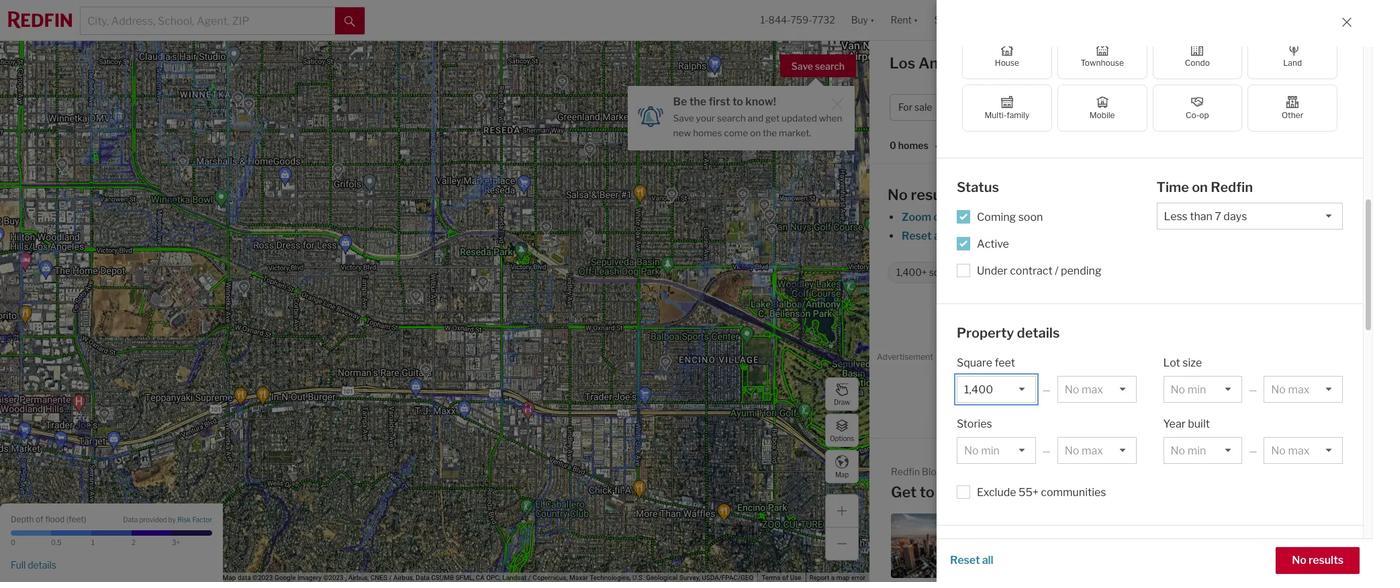 Task type: describe. For each thing, give the bounding box(es) containing it.
— for year built
[[1249, 445, 1257, 457]]

price button
[[963, 94, 1020, 121]]

0 horizontal spatial the
[[689, 95, 707, 108]]

1 horizontal spatial redfin
[[1005, 267, 1034, 278]]

house
[[995, 58, 1019, 68]]

and
[[748, 113, 764, 124]]

homes inside 0 homes •
[[898, 140, 929, 151]]

/ right cnes
[[389, 574, 392, 582]]

home type
[[1035, 102, 1083, 113]]

co-op
[[1186, 110, 1209, 120]]

your inside 'zoom out reset all filters or remove one of your filters below to see more homes'
[[1067, 230, 1090, 242]]

search inside "save search" button
[[815, 60, 845, 72]]

report a map error
[[810, 574, 866, 582]]

price
[[972, 102, 995, 113]]

redfin blog get to know los angeles, ca
[[891, 466, 1094, 501]]

coming soon
[[977, 211, 1043, 223]]

the inside save your search and get updated when new homes come on the market.
[[763, 127, 777, 138]]

lot size
[[1163, 357, 1202, 369]]

landsat
[[502, 574, 527, 582]]

ca left homes
[[983, 54, 1004, 72]]

2 inside button
[[1282, 102, 1288, 113]]

be the first to know! dialog
[[628, 78, 855, 150]]

1 horizontal spatial on
[[1192, 179, 1208, 195]]

submit search image
[[345, 16, 355, 27]]

of inside 'zoom out reset all filters or remove one of your filters below to see more homes'
[[1055, 230, 1065, 242]]

all filters • 2 button
[[1209, 94, 1296, 121]]

home for home features
[[957, 547, 995, 563]]

when
[[819, 113, 842, 124]]

in inside "discover 14 koreatown apartment buildings in los angeles, ca"
[[1075, 541, 1082, 551]]

google
[[275, 574, 296, 582]]

terms of use link
[[762, 574, 802, 582]]

active
[[977, 237, 1009, 250]]

csumb
[[431, 574, 454, 582]]

— for square feet
[[1043, 384, 1051, 396]]

townhouse
[[1081, 58, 1124, 68]]

option group containing house
[[962, 32, 1338, 132]]

0 for 0
[[11, 539, 15, 547]]

google image
[[3, 565, 48, 582]]

0 homes •
[[890, 140, 938, 152]]

discover 14 koreatown apartment buildings in los angeles, ca
[[988, 529, 1099, 563]]

condo
[[1185, 58, 1210, 68]]

0 for 0 homes •
[[890, 140, 896, 151]]

Multi-family checkbox
[[962, 85, 1052, 132]]

below
[[1124, 230, 1154, 242]]

stories
[[957, 418, 992, 430]]

usda/fpac/geo
[[702, 574, 754, 582]]

advertisement
[[877, 352, 933, 362]]

filters inside button
[[1248, 102, 1275, 113]]

to inside 'zoom out reset all filters or remove one of your filters below to see more homes'
[[1156, 230, 1167, 242]]

1,400+ sq. ft.
[[897, 267, 953, 278]]

los inside redfin blog get to know los angeles, ca
[[979, 484, 1005, 501]]

map button
[[825, 450, 859, 484]]

risk factor link
[[177, 516, 212, 525]]

1-
[[761, 14, 769, 26]]

contract
[[1010, 264, 1053, 277]]

on
[[990, 267, 1003, 278]]

options button
[[825, 414, 859, 447]]

be
[[673, 95, 687, 108]]

imagery
[[297, 574, 322, 582]]

ad
[[1358, 355, 1366, 362]]

other
[[1282, 110, 1304, 120]]

square feet
[[957, 357, 1015, 369]]

/ inside button
[[1147, 102, 1150, 113]]

know!
[[746, 95, 776, 108]]

or
[[980, 230, 991, 242]]

)
[[84, 514, 86, 524]]

get
[[766, 113, 780, 124]]

days
[[1084, 267, 1105, 278]]

factor
[[192, 516, 212, 524]]

sq.
[[929, 267, 942, 278]]

1 horizontal spatial data
[[416, 574, 430, 582]]

— for lot size
[[1249, 384, 1257, 396]]

baths
[[1152, 102, 1178, 113]]

2 horizontal spatial redfin
[[1211, 179, 1253, 195]]

buildings inside 13 top apartment buildings in the hollywood neighborhood of los angeles, ca
[[1294, 523, 1332, 533]]

draw
[[834, 398, 850, 406]]

on inside save your search and get updated when new homes come on the market.
[[750, 127, 761, 138]]

angeles, inside "discover 14 koreatown apartment buildings in los angeles, ca"
[[988, 553, 1023, 563]]

error
[[851, 574, 866, 582]]

Condo checkbox
[[1153, 32, 1243, 79]]

soon
[[1019, 211, 1043, 223]]

time on redfin
[[1157, 179, 1253, 195]]

mobile
[[1090, 110, 1115, 120]]

by
[[168, 516, 176, 524]]

data
[[238, 574, 251, 582]]

results inside button
[[1309, 554, 1344, 567]]

features
[[998, 547, 1052, 563]]

the inside 13 top apartment buildings in the hollywood neighborhood of los angeles, ca
[[1227, 535, 1241, 545]]

technologies,
[[590, 574, 631, 582]]

time
[[1157, 179, 1189, 195]]

report ad button
[[1336, 355, 1366, 365]]

1-844-759-7732 link
[[761, 14, 835, 26]]

hollywood
[[1243, 535, 1286, 545]]

no inside button
[[1292, 554, 1307, 567]]

square
[[957, 357, 993, 369]]

exclude
[[977, 486, 1016, 499]]

beds / baths button
[[1114, 94, 1204, 121]]

details for property details
[[1017, 325, 1060, 341]]

your inside save your search and get updated when new homes come on the market.
[[696, 113, 715, 124]]

report ad
[[1336, 355, 1366, 362]]

1 ©2023 from the left
[[253, 574, 273, 582]]

los inside 13 top apartment buildings in the hollywood neighborhood of los angeles, ca
[[1289, 547, 1304, 557]]

Townhouse checkbox
[[1058, 32, 1147, 79]]

a
[[831, 574, 835, 582]]

details for full details
[[28, 559, 56, 571]]

zoom out reset all filters or remove one of your filters below to see more homes
[[902, 211, 1252, 242]]

• for filters
[[1277, 102, 1280, 113]]

blog
[[922, 466, 942, 477]]

market insights | city guide
[[1205, 58, 1351, 71]]

save search
[[791, 60, 845, 72]]

save for save search
[[791, 60, 813, 72]]

apartment inside "discover 14 koreatown apartment buildings in los angeles, ca"
[[988, 541, 1033, 551]]

terms of use
[[762, 574, 802, 582]]

full details
[[11, 559, 56, 571]]

one
[[1033, 230, 1052, 242]]

u.s.
[[633, 574, 644, 582]]

year built
[[1163, 418, 1210, 430]]

year
[[1163, 418, 1186, 430]]

0 vertical spatial feet
[[995, 357, 1015, 369]]

los angeles, ca homes for sale
[[890, 54, 1114, 72]]

communities
[[1041, 486, 1106, 499]]

on redfin less than 7 days
[[990, 267, 1105, 278]]

0.5
[[51, 539, 61, 547]]

under contract / pending
[[977, 264, 1102, 277]]

(
[[66, 514, 69, 524]]

1 vertical spatial feet
[[69, 514, 84, 524]]

reset inside "button"
[[950, 554, 980, 567]]

House checkbox
[[962, 32, 1052, 79]]

risk
[[177, 516, 191, 524]]

angeles, up for sale button
[[919, 54, 980, 72]]

3+
[[172, 539, 180, 547]]

report for report a map error
[[810, 574, 830, 582]]

coming
[[977, 211, 1016, 223]]

to for know!
[[733, 95, 743, 108]]

first
[[709, 95, 730, 108]]

geological
[[646, 574, 678, 582]]

ca inside 13 top apartment buildings in the hollywood neighborhood of los angeles, ca
[[1256, 558, 1268, 569]]



Task type: locate. For each thing, give the bounding box(es) containing it.
1 horizontal spatial the
[[763, 127, 777, 138]]

redfin
[[1211, 179, 1253, 195], [1005, 267, 1034, 278], [891, 466, 920, 477]]

to inside 'dialog'
[[733, 95, 743, 108]]

ca up the koreatown
[[1072, 484, 1094, 501]]

option group
[[962, 32, 1338, 132]]

of left flood
[[36, 514, 43, 524]]

2 ©2023 from the left
[[323, 574, 344, 582]]

updated
[[782, 113, 817, 124]]

0 horizontal spatial results
[[911, 186, 960, 203]]

55+
[[1019, 486, 1039, 499]]

• down for sale button
[[935, 141, 938, 152]]

Mobile checkbox
[[1058, 85, 1147, 132]]

to left see
[[1156, 230, 1167, 242]]

feet right flood
[[69, 514, 84, 524]]

homes right more
[[1218, 230, 1252, 242]]

apartment
[[1247, 523, 1292, 533], [988, 541, 1033, 551]]

2 horizontal spatial the
[[1227, 535, 1241, 545]]

built
[[1188, 418, 1210, 430]]

los up the 'for' on the right top
[[890, 54, 916, 72]]

to inside redfin blog get to know los angeles, ca
[[920, 484, 935, 501]]

on down and at the right top of page
[[750, 127, 761, 138]]

0 horizontal spatial all
[[934, 230, 945, 242]]

1 vertical spatial reset
[[950, 554, 980, 567]]

Land checkbox
[[1248, 32, 1338, 79]]

property
[[957, 325, 1014, 341]]

zoom
[[902, 211, 931, 224]]

data left csumb
[[416, 574, 430, 582]]

7
[[1077, 267, 1082, 278]]

map for map
[[835, 470, 849, 478]]

status
[[957, 179, 999, 195]]

1 vertical spatial map
[[223, 574, 236, 582]]

0 down for sale button
[[890, 140, 896, 151]]

2 vertical spatial the
[[1227, 535, 1241, 545]]

no up zoom
[[888, 186, 908, 203]]

list box
[[1157, 203, 1343, 229], [957, 376, 1036, 403], [1058, 376, 1137, 403], [1163, 376, 1243, 403], [1264, 376, 1343, 403], [957, 437, 1036, 464], [1058, 437, 1137, 464], [1163, 437, 1243, 464], [1264, 437, 1343, 464]]

save inside button
[[791, 60, 813, 72]]

ad region
[[877, 363, 1366, 423]]

reset
[[902, 230, 932, 242], [950, 554, 980, 567]]

1 horizontal spatial ©2023
[[323, 574, 344, 582]]

angeles, inside 13 top apartment buildings in the hollywood neighborhood of los angeles, ca
[[1218, 558, 1254, 569]]

1 horizontal spatial all
[[982, 554, 994, 567]]

1 vertical spatial report
[[810, 574, 830, 582]]

provided
[[139, 516, 167, 524]]

apartment up hollywood
[[1247, 523, 1292, 533]]

1 vertical spatial no
[[1292, 554, 1307, 567]]

0 vertical spatial apartment
[[1247, 523, 1292, 533]]

1 vertical spatial results
[[1309, 554, 1344, 567]]

14
[[1026, 529, 1036, 539]]

homes inside save your search and get updated when new homes come on the market.
[[693, 127, 722, 138]]

1 vertical spatial no results
[[1292, 554, 1344, 567]]

0 horizontal spatial search
[[717, 113, 746, 124]]

reset inside 'zoom out reset all filters or remove one of your filters below to see more homes'
[[902, 230, 932, 242]]

1 vertical spatial redfin
[[1005, 267, 1034, 278]]

1 horizontal spatial buildings
[[1294, 523, 1332, 533]]

map region
[[0, 0, 967, 582]]

0 horizontal spatial •
[[935, 141, 938, 152]]

map
[[835, 470, 849, 478], [223, 574, 236, 582]]

1 horizontal spatial results
[[1309, 554, 1344, 567]]

to right first
[[733, 95, 743, 108]]

0 horizontal spatial report
[[810, 574, 830, 582]]

insights
[[1245, 58, 1285, 71]]

1 airbus, from the left
[[348, 574, 369, 582]]

ca
[[983, 54, 1004, 72], [1072, 484, 1094, 501], [1025, 553, 1038, 563], [1256, 558, 1268, 569], [476, 574, 485, 582]]

ca down neighborhood
[[1256, 558, 1268, 569]]

of left use
[[782, 574, 789, 582]]

map for map data ©2023 google  imagery ©2023 , airbus, cnes / airbus, data csumb sfml, ca opc, landsat / copernicus, maxar technologies, u.s. geological survey, usda/fpac/geo
[[223, 574, 236, 582]]

sfml,
[[456, 574, 474, 582]]

0 inside 0 homes •
[[890, 140, 896, 151]]

2 vertical spatial redfin
[[891, 466, 920, 477]]

0 vertical spatial redfin
[[1211, 179, 1253, 195]]

in inside 13 top apartment buildings in the hollywood neighborhood of los angeles, ca
[[1218, 535, 1225, 545]]

copernicus,
[[533, 574, 568, 582]]

know
[[938, 484, 976, 501]]

ca inside "discover 14 koreatown apartment buildings in los angeles, ca"
[[1025, 553, 1038, 563]]

redfin right on
[[1005, 267, 1034, 278]]

ca inside redfin blog get to know los angeles, ca
[[1072, 484, 1094, 501]]

0 horizontal spatial 2
[[132, 539, 136, 547]]

of down hollywood
[[1279, 547, 1287, 557]]

report inside report ad button
[[1336, 355, 1357, 362]]

1,400+
[[897, 267, 927, 278]]

feet
[[995, 357, 1015, 369], [69, 514, 84, 524]]

1
[[91, 539, 94, 547]]

homes down for sale
[[898, 140, 929, 151]]

data left provided
[[123, 516, 138, 524]]

maxar
[[569, 574, 588, 582]]

0 horizontal spatial home
[[957, 547, 995, 563]]

all down the out
[[934, 230, 945, 242]]

redfin up get
[[891, 466, 920, 477]]

1 vertical spatial the
[[763, 127, 777, 138]]

Co-op checkbox
[[1153, 85, 1243, 132]]

of
[[1055, 230, 1065, 242], [36, 514, 43, 524], [1279, 547, 1287, 557], [782, 574, 789, 582]]

0 vertical spatial results
[[911, 186, 960, 203]]

homes
[[1007, 54, 1057, 72]]

pending
[[1061, 264, 1102, 277]]

13 top apartment buildings in the hollywood neighborhood of los angeles, ca link
[[1122, 514, 1336, 578]]

your down first
[[696, 113, 715, 124]]

0 horizontal spatial buildings
[[1035, 541, 1073, 551]]

0 horizontal spatial save
[[673, 113, 694, 124]]

all inside "button"
[[982, 554, 994, 567]]

1 horizontal spatial no results
[[1292, 554, 1344, 567]]

los right know
[[979, 484, 1005, 501]]

full details button
[[11, 559, 56, 571]]

0 horizontal spatial no
[[888, 186, 908, 203]]

0 horizontal spatial apartment
[[988, 541, 1033, 551]]

home
[[1035, 102, 1061, 113], [957, 547, 995, 563]]

,
[[345, 574, 347, 582]]

property details
[[957, 325, 1060, 341]]

los down communities
[[1084, 541, 1099, 551]]

0 vertical spatial your
[[696, 113, 715, 124]]

2 vertical spatial to
[[920, 484, 935, 501]]

zoom out button
[[901, 211, 951, 224]]

city guide link
[[1299, 57, 1353, 73]]

/ right landsat
[[528, 574, 531, 582]]

2 down market insights | city guide at top right
[[1282, 102, 1288, 113]]

0 vertical spatial on
[[750, 127, 761, 138]]

angeles, inside redfin blog get to know los angeles, ca
[[1008, 484, 1069, 501]]

1 horizontal spatial homes
[[898, 140, 929, 151]]

on
[[750, 127, 761, 138], [1192, 179, 1208, 195]]

1 horizontal spatial map
[[835, 470, 849, 478]]

0 horizontal spatial filters
[[947, 230, 977, 242]]

0 horizontal spatial in
[[1075, 541, 1082, 551]]

market
[[1205, 58, 1242, 71]]

1 horizontal spatial in
[[1218, 535, 1225, 545]]

buildings up the no results button
[[1294, 523, 1332, 533]]

the down get
[[763, 127, 777, 138]]

reset all
[[950, 554, 994, 567]]

airbus, right ,
[[348, 574, 369, 582]]

the down top
[[1227, 535, 1241, 545]]

0 vertical spatial map
[[835, 470, 849, 478]]

remove
[[993, 230, 1031, 242]]

0 horizontal spatial no results
[[888, 186, 960, 203]]

0 vertical spatial the
[[689, 95, 707, 108]]

save inside save your search and get updated when new homes come on the market.
[[673, 113, 694, 124]]

1 horizontal spatial airbus,
[[394, 574, 414, 582]]

ft.
[[944, 267, 953, 278]]

get
[[891, 484, 917, 501]]

1 vertical spatial home
[[957, 547, 995, 563]]

report for report ad
[[1336, 355, 1357, 362]]

airbus, right cnes
[[394, 574, 414, 582]]

1 horizontal spatial home
[[1035, 102, 1061, 113]]

of right one
[[1055, 230, 1065, 242]]

buildings inside "discover 14 koreatown apartment buildings in los angeles, ca"
[[1035, 541, 1073, 551]]

0 vertical spatial 0
[[890, 140, 896, 151]]

• left 'other'
[[1277, 102, 1280, 113]]

to for know
[[920, 484, 935, 501]]

for sale
[[899, 102, 932, 113]]

0 vertical spatial reset
[[902, 230, 932, 242]]

los inside "discover 14 koreatown apartment buildings in los angeles, ca"
[[1084, 541, 1099, 551]]

2 vertical spatial homes
[[1218, 230, 1252, 242]]

2 horizontal spatial filters
[[1248, 102, 1275, 113]]

2 right 1
[[132, 539, 136, 547]]

0 vertical spatial save
[[791, 60, 813, 72]]

report left "ad"
[[1336, 355, 1357, 362]]

0 vertical spatial all
[[934, 230, 945, 242]]

no results inside button
[[1292, 554, 1344, 567]]

guide
[[1322, 58, 1351, 71]]

home for home type
[[1035, 102, 1061, 113]]

data
[[123, 516, 138, 524], [416, 574, 430, 582]]

details right 'full'
[[28, 559, 56, 571]]

0 horizontal spatial reset
[[902, 230, 932, 242]]

map down 'options'
[[835, 470, 849, 478]]

details right 'property'
[[1017, 325, 1060, 341]]

0 horizontal spatial on
[[750, 127, 761, 138]]

see
[[1169, 230, 1187, 242]]

1 vertical spatial to
[[1156, 230, 1167, 242]]

/ right 'less'
[[1055, 264, 1059, 277]]

map data ©2023 google  imagery ©2023 , airbus, cnes / airbus, data csumb sfml, ca opc, landsat / copernicus, maxar technologies, u.s. geological survey, usda/fpac/geo
[[223, 574, 754, 582]]

1 vertical spatial details
[[28, 559, 56, 571]]

discover
[[988, 529, 1024, 539]]

home left type at the top
[[1035, 102, 1061, 113]]

759-
[[791, 14, 812, 26]]

0 horizontal spatial to
[[733, 95, 743, 108]]

1 horizontal spatial your
[[1067, 230, 1090, 242]]

apartment down discover
[[988, 541, 1033, 551]]

angeles, down neighborhood
[[1218, 558, 1254, 569]]

1 horizontal spatial to
[[920, 484, 935, 501]]

size
[[1183, 357, 1202, 369]]

• for homes
[[935, 141, 938, 152]]

of inside 13 top apartment buildings in the hollywood neighborhood of los angeles, ca
[[1279, 547, 1287, 557]]

for
[[899, 102, 913, 113]]

all down discover
[[982, 554, 994, 567]]

1-844-759-7732
[[761, 14, 835, 26]]

1 horizontal spatial filters
[[1092, 230, 1121, 242]]

•
[[1277, 102, 1280, 113], [935, 141, 938, 152]]

2 horizontal spatial to
[[1156, 230, 1167, 242]]

land
[[1283, 58, 1302, 68]]

/
[[1147, 102, 1150, 113], [1055, 264, 1059, 277], [389, 574, 392, 582], [528, 574, 531, 582]]

7732
[[812, 14, 835, 26]]

sale
[[915, 102, 932, 113]]

0 vertical spatial details
[[1017, 325, 1060, 341]]

ca left the opc,
[[476, 574, 485, 582]]

save your search and get updated when new homes come on the market.
[[673, 113, 842, 138]]

angeles, down discover
[[988, 553, 1023, 563]]

home down discover
[[957, 547, 995, 563]]

terms
[[762, 574, 781, 582]]

out
[[934, 211, 951, 224]]

— for stories
[[1043, 445, 1051, 457]]

©2023 left ,
[[323, 574, 344, 582]]

your up pending
[[1067, 230, 1090, 242]]

1 vertical spatial homes
[[898, 140, 929, 151]]

save up new
[[673, 113, 694, 124]]

top
[[1230, 523, 1245, 533]]

details
[[1017, 325, 1060, 341], [28, 559, 56, 571]]

Other checkbox
[[1248, 85, 1338, 132]]

search up "come" on the right
[[717, 113, 746, 124]]

0 vertical spatial homes
[[693, 127, 722, 138]]

1 vertical spatial 0
[[11, 539, 15, 547]]

survey,
[[679, 574, 700, 582]]

0 horizontal spatial your
[[696, 113, 715, 124]]

0 horizontal spatial data
[[123, 516, 138, 524]]

1 horizontal spatial save
[[791, 60, 813, 72]]

angeles, up 14 at the right of page
[[1008, 484, 1069, 501]]

opc,
[[486, 574, 501, 582]]

©2023
[[253, 574, 273, 582], [323, 574, 344, 582]]

filters right all
[[1248, 102, 1275, 113]]

all inside 'zoom out reset all filters or remove one of your filters below to see more homes'
[[934, 230, 945, 242]]

buildings down the koreatown
[[1035, 541, 1073, 551]]

1 horizontal spatial •
[[1277, 102, 1280, 113]]

0
[[890, 140, 896, 151], [11, 539, 15, 547]]

0 vertical spatial search
[[815, 60, 845, 72]]

to down blog
[[920, 484, 935, 501]]

no
[[888, 186, 908, 203], [1292, 554, 1307, 567]]

airbus,
[[348, 574, 369, 582], [394, 574, 414, 582]]

0 vertical spatial •
[[1277, 102, 1280, 113]]

2 airbus, from the left
[[394, 574, 414, 582]]

details inside full details button
[[28, 559, 56, 571]]

ca down 14 at the right of page
[[1025, 553, 1038, 563]]

on right time
[[1192, 179, 1208, 195]]

1 horizontal spatial 2
[[1282, 102, 1288, 113]]

1 vertical spatial save
[[673, 113, 694, 124]]

all
[[934, 230, 945, 242], [982, 554, 994, 567]]

depth
[[11, 514, 34, 524]]

• inside button
[[1277, 102, 1280, 113]]

los right neighborhood
[[1289, 547, 1304, 557]]

1 vertical spatial buildings
[[1035, 541, 1073, 551]]

1 horizontal spatial report
[[1336, 355, 1357, 362]]

map left data
[[223, 574, 236, 582]]

1 vertical spatial your
[[1067, 230, 1090, 242]]

1 horizontal spatial 0
[[890, 140, 896, 151]]

multi-family
[[985, 110, 1030, 120]]

redfin up more
[[1211, 179, 1253, 195]]

0 up 'full'
[[11, 539, 15, 547]]

1 vertical spatial data
[[416, 574, 430, 582]]

save down 759-
[[791, 60, 813, 72]]

home inside 'button'
[[1035, 102, 1061, 113]]

0 vertical spatial report
[[1336, 355, 1357, 362]]

0 horizontal spatial ©2023
[[253, 574, 273, 582]]

/ right beds
[[1147, 102, 1150, 113]]

• inside 0 homes •
[[935, 141, 938, 152]]

search down 7732
[[815, 60, 845, 72]]

1 vertical spatial •
[[935, 141, 938, 152]]

flood
[[45, 514, 65, 524]]

search inside save your search and get updated when new homes come on the market.
[[717, 113, 746, 124]]

koreatown
[[1037, 529, 1082, 539]]

1 horizontal spatial details
[[1017, 325, 1060, 341]]

0 vertical spatial data
[[123, 516, 138, 524]]

in down 13
[[1218, 535, 1225, 545]]

apartment inside 13 top apartment buildings in the hollywood neighborhood of los angeles, ca
[[1247, 523, 1292, 533]]

1 vertical spatial all
[[982, 554, 994, 567]]

filters left or
[[947, 230, 977, 242]]

feet right square
[[995, 357, 1015, 369]]

0 horizontal spatial redfin
[[891, 466, 920, 477]]

filters left the below
[[1092, 230, 1121, 242]]

0 horizontal spatial map
[[223, 574, 236, 582]]

homes inside 'zoom out reset all filters or remove one of your filters below to see more homes'
[[1218, 230, 1252, 242]]

1 horizontal spatial apartment
[[1247, 523, 1292, 533]]

los
[[890, 54, 916, 72], [979, 484, 1005, 501], [1084, 541, 1099, 551], [1289, 547, 1304, 557]]

map inside "button"
[[835, 470, 849, 478]]

homes right new
[[693, 127, 722, 138]]

beds
[[1123, 102, 1145, 113]]

1 vertical spatial 2
[[132, 539, 136, 547]]

0 horizontal spatial airbus,
[[348, 574, 369, 582]]

0 vertical spatial home
[[1035, 102, 1061, 113]]

reset all filters button
[[901, 230, 978, 242]]

in down the koreatown
[[1075, 541, 1082, 551]]

report left a
[[810, 574, 830, 582]]

0 horizontal spatial feet
[[69, 514, 84, 524]]

City, Address, School, Agent, ZIP search field
[[81, 7, 335, 34]]

market insights link
[[1205, 44, 1285, 73]]

the right be
[[689, 95, 707, 108]]

0 vertical spatial buildings
[[1294, 523, 1332, 533]]

your
[[696, 113, 715, 124], [1067, 230, 1090, 242]]

no right neighborhood
[[1292, 554, 1307, 567]]

1 horizontal spatial search
[[815, 60, 845, 72]]

©2023 right data
[[253, 574, 273, 582]]

1 vertical spatial apartment
[[988, 541, 1033, 551]]

0 vertical spatial no
[[888, 186, 908, 203]]

redfin inside redfin blog get to know los angeles, ca
[[891, 466, 920, 477]]

0 vertical spatial no results
[[888, 186, 960, 203]]

save for save your search and get updated when new homes come on the market.
[[673, 113, 694, 124]]



Task type: vqa. For each thing, say whether or not it's contained in the screenshot.
"Townhouse"
yes



